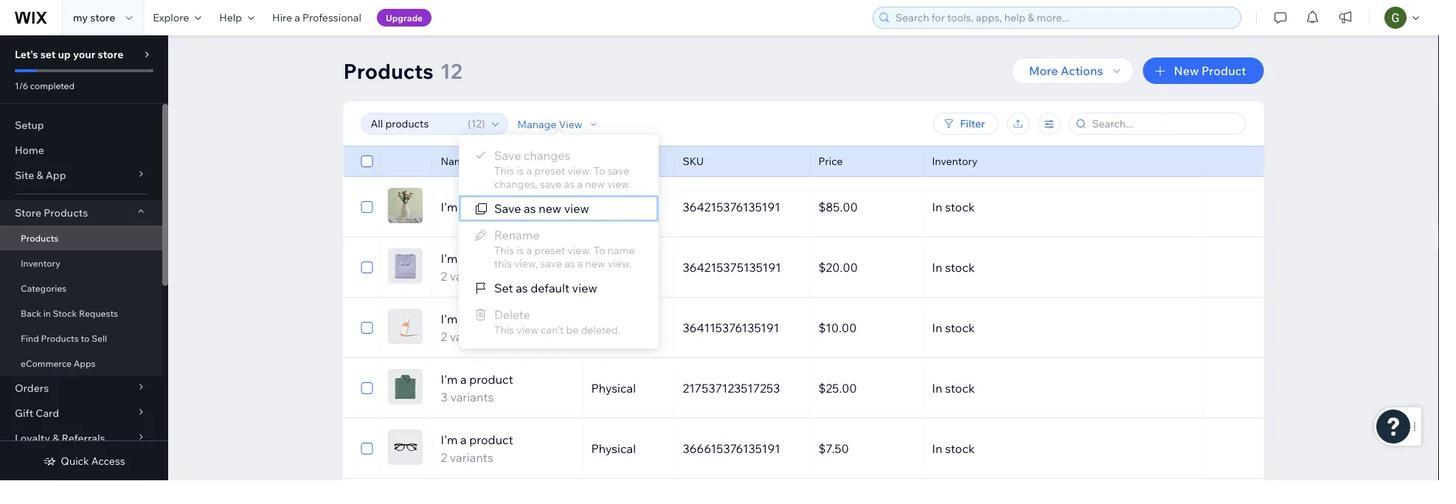 Task type: describe. For each thing, give the bounding box(es) containing it.
in for $20.00
[[932, 260, 943, 275]]

products 12
[[343, 58, 462, 84]]

save for rename
[[540, 257, 562, 270]]

new product
[[1174, 63, 1246, 78]]

$20.00 link
[[810, 250, 923, 286]]

products link
[[0, 226, 162, 251]]

in stock for $25.00
[[932, 381, 975, 396]]

products up ecommerce apps
[[41, 333, 79, 344]]

let's
[[15, 48, 38, 61]]

variants for 364115376135191
[[450, 330, 493, 345]]

in for $10.00
[[932, 321, 943, 336]]

i'm a product 2 variants for 364215375135191
[[441, 252, 513, 284]]

to inside the save changes this is a preset view. to save changes, save as a new view.
[[594, 165, 605, 177]]

new product button
[[1143, 58, 1264, 84]]

categories link
[[0, 276, 162, 301]]

home link
[[0, 138, 162, 163]]

this
[[494, 257, 512, 270]]

view. left name
[[568, 244, 591, 257]]

completed
[[30, 80, 75, 91]]

set as default view
[[494, 281, 597, 296]]

variants for 364215375135191
[[450, 269, 493, 284]]

$85.00 link
[[810, 190, 923, 225]]

delete
[[494, 308, 530, 322]]

in stock for $20.00
[[932, 260, 975, 275]]

find products to sell link
[[0, 326, 162, 351]]

$10.00
[[819, 321, 857, 336]]

& for loyalty
[[52, 432, 59, 445]]

364215376135191 link
[[674, 190, 810, 225]]

364215375135191 link
[[674, 250, 810, 286]]

0 vertical spatial store
[[90, 11, 115, 24]]

stock
[[53, 308, 77, 319]]

2 for 366615376135191
[[441, 451, 447, 466]]

menu containing save changes
[[459, 142, 659, 342]]

hire a professional link
[[263, 0, 370, 35]]

loyalty
[[15, 432, 50, 445]]

366615376135191 link
[[674, 432, 810, 467]]

quick access button
[[43, 455, 125, 468]]

quick access
[[61, 455, 125, 468]]

2 for 364115376135191
[[441, 330, 447, 345]]

setup link
[[0, 113, 162, 138]]

let's set up your store
[[15, 48, 123, 61]]

hire
[[272, 11, 292, 24]]

physical link for 364215376135191
[[582, 190, 674, 225]]

home
[[15, 144, 44, 157]]

this for delete
[[494, 324, 514, 337]]

in stock for $85.00
[[932, 200, 975, 215]]

help
[[219, 11, 242, 24]]

view. down changes
[[568, 165, 591, 177]]

more actions
[[1029, 63, 1103, 78]]

save for save changes this is a preset view. to save changes, save as a new view.
[[494, 148, 521, 163]]

ecommerce apps link
[[0, 351, 162, 376]]

in stock link for $7.50
[[923, 432, 1202, 467]]

preset inside "rename this is a preset view. to name this view, save as a new view."
[[534, 244, 565, 257]]

save for save as new view
[[494, 201, 521, 216]]

upgrade
[[386, 12, 423, 23]]

view
[[559, 117, 583, 130]]

physical link for 364215375135191
[[582, 250, 674, 286]]

view. down name
[[608, 257, 632, 270]]

categories
[[21, 283, 66, 294]]

)
[[482, 117, 485, 130]]

gift card
[[15, 407, 59, 420]]

gift card button
[[0, 401, 162, 426]]

rename
[[494, 228, 540, 243]]

can't
[[541, 324, 564, 337]]

store products button
[[0, 201, 162, 226]]

Unsaved view field
[[366, 114, 463, 134]]

default
[[531, 281, 570, 296]]

physical for 364115376135191
[[591, 321, 636, 336]]

products inside "link"
[[21, 233, 59, 244]]

in stock link for $20.00
[[923, 250, 1202, 286]]

changes
[[524, 148, 571, 163]]

3
[[441, 390, 448, 405]]

site
[[15, 169, 34, 182]]

gift
[[15, 407, 33, 420]]

366615376135191
[[683, 442, 780, 457]]

stock for $10.00
[[945, 321, 975, 336]]

1 product from the top
[[469, 200, 513, 215]]

a inside i'm a product 3 variants
[[460, 373, 467, 387]]

as inside button
[[524, 201, 536, 216]]

to
[[81, 333, 89, 344]]

physical link for 217537123517253
[[582, 371, 674, 407]]

card
[[36, 407, 59, 420]]

new
[[1174, 63, 1199, 78]]

stock for $20.00
[[945, 260, 975, 275]]

products down upgrade button
[[343, 58, 434, 84]]

i'm a product
[[441, 200, 513, 215]]

save as new view
[[494, 201, 589, 216]]

product for 366615376135191
[[469, 433, 513, 448]]

ecommerce apps
[[21, 358, 96, 369]]

$20.00
[[819, 260, 858, 275]]

$25.00
[[819, 381, 857, 396]]

$25.00 link
[[810, 371, 923, 407]]

Search... field
[[1088, 114, 1241, 134]]

physical link for 366615376135191
[[582, 432, 674, 467]]

new inside button
[[539, 201, 562, 216]]

physical link for 364115376135191
[[582, 311, 674, 346]]

more
[[1029, 63, 1058, 78]]

view inside delete this view can't be deleted.
[[517, 324, 539, 337]]

store
[[15, 207, 41, 219]]

find products to sell
[[21, 333, 107, 344]]

view for save as new view
[[564, 201, 589, 216]]

product for 364115376135191
[[469, 312, 513, 327]]

1/6
[[15, 80, 28, 91]]

217537123517253 link
[[674, 371, 810, 407]]

physical for 364215376135191
[[591, 200, 636, 215]]

i'm a product 3 variants
[[441, 373, 513, 405]]

in stock link for $10.00
[[923, 311, 1202, 346]]

physical for 364215375135191
[[591, 260, 636, 275]]

help button
[[210, 0, 263, 35]]

is inside the save changes this is a preset view. to save changes, save as a new view.
[[517, 165, 524, 177]]

$7.50 link
[[810, 432, 923, 467]]



Task type: vqa. For each thing, say whether or not it's contained in the screenshot.
2nd THE 'PRESET' from the top of the page
yes



Task type: locate. For each thing, give the bounding box(es) containing it.
in for $7.50
[[932, 442, 943, 457]]

12 up unsaved view "field"
[[440, 58, 462, 84]]

my store
[[73, 11, 115, 24]]

in
[[43, 308, 51, 319]]

& right site
[[36, 169, 43, 182]]

sidebar element
[[0, 35, 168, 482]]

1 vertical spatial store
[[98, 48, 123, 61]]

0 vertical spatial &
[[36, 169, 43, 182]]

this inside the save changes this is a preset view. to save changes, save as a new view.
[[494, 165, 514, 177]]

3 this from the top
[[494, 324, 514, 337]]

this down delete at the left of the page
[[494, 324, 514, 337]]

variants left this
[[450, 269, 493, 284]]

delete this view can't be deleted.
[[494, 308, 620, 337]]

i'm a product 2 variants for 366615376135191
[[441, 433, 513, 466]]

1 this from the top
[[494, 165, 514, 177]]

view down delete at the left of the page
[[517, 324, 539, 337]]

as up set as default view button
[[565, 257, 575, 270]]

0 vertical spatial to
[[594, 165, 605, 177]]

physical for 217537123517253
[[591, 381, 636, 396]]

4 i'm from the top
[[441, 373, 458, 387]]

this for rename
[[494, 244, 514, 257]]

3 in stock from the top
[[932, 321, 975, 336]]

2 vertical spatial new
[[585, 257, 605, 270]]

2 vertical spatial this
[[494, 324, 514, 337]]

1 in stock link from the top
[[923, 190, 1202, 225]]

2 physical link from the top
[[582, 250, 674, 286]]

access
[[91, 455, 125, 468]]

view for set as default view
[[572, 281, 597, 296]]

1 vertical spatial is
[[517, 244, 524, 257]]

variants right 3
[[450, 390, 494, 405]]

in right $25.00 'link'
[[932, 381, 943, 396]]

1 is from the top
[[517, 165, 524, 177]]

i'm inside i'm a product 3 variants
[[441, 373, 458, 387]]

rename this is a preset view. to name this view, save as a new view.
[[494, 228, 635, 270]]

store products
[[15, 207, 88, 219]]

app
[[46, 169, 66, 182]]

save up the changes,
[[494, 148, 521, 163]]

12 for ( 12 )
[[471, 117, 482, 130]]

save down the changes,
[[494, 201, 521, 216]]

save as new view button
[[459, 196, 659, 222]]

variants down i'm a product 3 variants
[[450, 451, 493, 466]]

i'm left delete at the left of the page
[[441, 312, 458, 327]]

new up set as default view button
[[585, 257, 605, 270]]

new inside "rename this is a preset view. to name this view, save as a new view."
[[585, 257, 605, 270]]

0 vertical spatial save
[[608, 165, 629, 177]]

4 in from the top
[[932, 381, 943, 396]]

364115376135191 link
[[674, 311, 810, 346]]

to inside "rename this is a preset view. to name this view, save as a new view."
[[594, 244, 605, 257]]

in stock link for $85.00
[[923, 190, 1202, 225]]

store right my
[[90, 11, 115, 24]]

stock for $25.00
[[945, 381, 975, 396]]

i'm down name
[[441, 200, 458, 215]]

0 horizontal spatial inventory
[[21, 258, 60, 269]]

i'm a product 2 variants down i'm a product 3 variants
[[441, 433, 513, 466]]

1 vertical spatial 12
[[471, 117, 482, 130]]

1/6 completed
[[15, 80, 75, 91]]

menu
[[459, 142, 659, 342]]

in right $85.00 link
[[932, 200, 943, 215]]

i'm a product 2 variants for 364115376135191
[[441, 312, 513, 345]]

0 vertical spatial i'm a product 2 variants
[[441, 252, 513, 284]]

manage
[[518, 117, 557, 130]]

product up set
[[469, 252, 513, 266]]

my
[[73, 11, 88, 24]]

2
[[441, 269, 447, 284], [441, 330, 447, 345], [441, 451, 447, 466]]

i'm a product 2 variants left view,
[[441, 252, 513, 284]]

name
[[608, 244, 635, 257]]

site & app
[[15, 169, 66, 182]]

inventory up categories
[[21, 258, 60, 269]]

2 vertical spatial save
[[540, 257, 562, 270]]

1 save from the top
[[494, 148, 521, 163]]

your
[[73, 48, 95, 61]]

inventory down filter button
[[932, 155, 978, 168]]

5 i'm from the top
[[441, 433, 458, 448]]

in right $20.00 link
[[932, 260, 943, 275]]

back in stock requests link
[[0, 301, 162, 326]]

2 for 364215375135191
[[441, 269, 447, 284]]

as up save as new view button
[[564, 178, 575, 191]]

1 horizontal spatial inventory
[[932, 155, 978, 168]]

0 vertical spatial is
[[517, 165, 524, 177]]

orders button
[[0, 376, 162, 401]]

new for rename
[[585, 257, 605, 270]]

2 is from the top
[[517, 244, 524, 257]]

save
[[494, 148, 521, 163], [494, 201, 521, 216]]

1 in from the top
[[932, 200, 943, 215]]

product inside i'm a product 3 variants
[[469, 373, 513, 387]]

4 physical link from the top
[[582, 371, 674, 407]]

1 vertical spatial save
[[540, 178, 562, 191]]

in stock
[[932, 200, 975, 215], [932, 260, 975, 275], [932, 321, 975, 336], [932, 381, 975, 396], [932, 442, 975, 457]]

3 i'm a product 2 variants from the top
[[441, 433, 513, 466]]

0 horizontal spatial 12
[[440, 58, 462, 84]]

this up this
[[494, 244, 514, 257]]

to left name
[[594, 244, 605, 257]]

store inside sidebar element
[[98, 48, 123, 61]]

in right $10.00 link
[[932, 321, 943, 336]]

product down i'm a product 3 variants
[[469, 433, 513, 448]]

more actions button
[[1012, 58, 1134, 84]]

2 to from the top
[[594, 244, 605, 257]]

in right $7.50 link at the right bottom of the page
[[932, 442, 943, 457]]

1 physical from the top
[[591, 200, 636, 215]]

up
[[58, 48, 71, 61]]

deleted.
[[581, 324, 620, 337]]

new
[[585, 178, 605, 191], [539, 201, 562, 216], [585, 257, 605, 270]]

stock for $85.00
[[945, 200, 975, 215]]

variants up i'm a product 3 variants
[[450, 330, 493, 345]]

i'm down 3
[[441, 433, 458, 448]]

this up the changes,
[[494, 165, 514, 177]]

manage view button
[[518, 117, 600, 131]]

is inside "rename this is a preset view. to name this view, save as a new view."
[[517, 244, 524, 257]]

setup
[[15, 119, 44, 132]]

products inside dropdown button
[[44, 207, 88, 219]]

inventory link
[[0, 251, 162, 276]]

4 stock from the top
[[945, 381, 975, 396]]

filter
[[960, 117, 985, 130]]

2 product from the top
[[469, 252, 513, 266]]

1 to from the top
[[594, 165, 605, 177]]

in stock for $7.50
[[932, 442, 975, 457]]

ecommerce
[[21, 358, 72, 369]]

0 vertical spatial inventory
[[932, 155, 978, 168]]

in stock link for $25.00
[[923, 371, 1202, 407]]

physical link
[[582, 190, 674, 225], [582, 250, 674, 286], [582, 311, 674, 346], [582, 371, 674, 407], [582, 432, 674, 467]]

view inside button
[[572, 281, 597, 296]]

inventory inside sidebar element
[[21, 258, 60, 269]]

2 this from the top
[[494, 244, 514, 257]]

0 vertical spatial 12
[[440, 58, 462, 84]]

in for $25.00
[[932, 381, 943, 396]]

save inside button
[[494, 201, 521, 216]]

5 physical link from the top
[[582, 432, 674, 467]]

4 physical from the top
[[591, 381, 636, 396]]

2 down 3
[[441, 451, 447, 466]]

2 physical from the top
[[591, 260, 636, 275]]

None checkbox
[[361, 153, 373, 170], [361, 198, 373, 216], [361, 259, 373, 277], [361, 153, 373, 170], [361, 198, 373, 216], [361, 259, 373, 277]]

preset down changes
[[534, 165, 565, 177]]

variants for 366615376135191
[[450, 451, 493, 466]]

3 physical from the top
[[591, 321, 636, 336]]

new down type
[[585, 178, 605, 191]]

apps
[[74, 358, 96, 369]]

is up the changes,
[[517, 165, 524, 177]]

0 vertical spatial this
[[494, 165, 514, 177]]

1 physical link from the top
[[582, 190, 674, 225]]

0 vertical spatial 2
[[441, 269, 447, 284]]

1 vertical spatial view
[[572, 281, 597, 296]]

1 i'm a product 2 variants from the top
[[441, 252, 513, 284]]

1 horizontal spatial 12
[[471, 117, 482, 130]]

product
[[1202, 63, 1246, 78]]

as inside the save changes this is a preset view. to save changes, save as a new view.
[[564, 178, 575, 191]]

filter button
[[934, 113, 999, 135]]

12 for products 12
[[440, 58, 462, 84]]

2 in from the top
[[932, 260, 943, 275]]

explore
[[153, 11, 189, 24]]

0 vertical spatial preset
[[534, 165, 565, 177]]

i'm for 217537123517253
[[441, 373, 458, 387]]

requests
[[79, 308, 118, 319]]

view,
[[514, 257, 538, 270]]

0 vertical spatial view
[[564, 201, 589, 216]]

5 physical from the top
[[591, 442, 636, 457]]

professional
[[303, 11, 361, 24]]

5 product from the top
[[469, 433, 513, 448]]

name
[[441, 155, 470, 168]]

view
[[564, 201, 589, 216], [572, 281, 597, 296], [517, 324, 539, 337]]

5 in stock link from the top
[[923, 432, 1202, 467]]

set as default view button
[[459, 275, 659, 302]]

in stock for $10.00
[[932, 321, 975, 336]]

2 vertical spatial 2
[[441, 451, 447, 466]]

save
[[608, 165, 629, 177], [540, 178, 562, 191], [540, 257, 562, 270]]

i'm
[[441, 200, 458, 215], [441, 252, 458, 266], [441, 312, 458, 327], [441, 373, 458, 387], [441, 433, 458, 448]]

None checkbox
[[361, 319, 373, 337], [361, 380, 373, 398], [361, 440, 373, 458], [361, 319, 373, 337], [361, 380, 373, 398], [361, 440, 373, 458]]

2 up 3
[[441, 330, 447, 345]]

preset inside the save changes this is a preset view. to save changes, save as a new view.
[[534, 165, 565, 177]]

as down the changes,
[[524, 201, 536, 216]]

save inside "rename this is a preset view. to name this view, save as a new view."
[[540, 257, 562, 270]]

1 vertical spatial 2
[[441, 330, 447, 345]]

4 in stock from the top
[[932, 381, 975, 396]]

0 horizontal spatial &
[[36, 169, 43, 182]]

save inside the save changes this is a preset view. to save changes, save as a new view.
[[494, 148, 521, 163]]

364215376135191
[[683, 200, 780, 215]]

new down the save changes this is a preset view. to save changes, save as a new view.
[[539, 201, 562, 216]]

i'm for 364115376135191
[[441, 312, 458, 327]]

be
[[566, 324, 579, 337]]

this
[[494, 165, 514, 177], [494, 244, 514, 257], [494, 324, 514, 337]]

3 physical link from the top
[[582, 311, 674, 346]]

actions
[[1061, 63, 1103, 78]]

manage view
[[518, 117, 583, 130]]

1 vertical spatial i'm a product 2 variants
[[441, 312, 513, 345]]

variants for 217537123517253
[[450, 390, 494, 405]]

is
[[517, 165, 524, 177], [517, 244, 524, 257]]

1 in stock from the top
[[932, 200, 975, 215]]

364215375135191
[[683, 260, 781, 275]]

product for 364215375135191
[[469, 252, 513, 266]]

save changes this is a preset view. to save changes, save as a new view.
[[494, 148, 631, 191]]

product down set
[[469, 312, 513, 327]]

0 vertical spatial save
[[494, 148, 521, 163]]

to up save as new view button
[[594, 165, 605, 177]]

new inside the save changes this is a preset view. to save changes, save as a new view.
[[585, 178, 605, 191]]

3 i'm from the top
[[441, 312, 458, 327]]

1 vertical spatial save
[[494, 201, 521, 216]]

1 preset from the top
[[534, 165, 565, 177]]

0 vertical spatial new
[[585, 178, 605, 191]]

5 stock from the top
[[945, 442, 975, 457]]

2 in stock link from the top
[[923, 250, 1202, 286]]

4 in stock link from the top
[[923, 371, 1202, 407]]

3 in stock link from the top
[[923, 311, 1202, 346]]

217537123517253
[[683, 381, 780, 396]]

i'm left this
[[441, 252, 458, 266]]

1 vertical spatial this
[[494, 244, 514, 257]]

i'm a product 2 variants down set
[[441, 312, 513, 345]]

as inside "rename this is a preset view. to name this view, save as a new view."
[[565, 257, 575, 270]]

2 in stock from the top
[[932, 260, 975, 275]]

2 2 from the top
[[441, 330, 447, 345]]

(
[[468, 117, 471, 130]]

product down delete at the left of the page
[[469, 373, 513, 387]]

product for 217537123517253
[[469, 373, 513, 387]]

12 left manage
[[471, 117, 482, 130]]

2 stock from the top
[[945, 260, 975, 275]]

1 vertical spatial inventory
[[21, 258, 60, 269]]

3 stock from the top
[[945, 321, 975, 336]]

1 vertical spatial &
[[52, 432, 59, 445]]

3 2 from the top
[[441, 451, 447, 466]]

stock
[[945, 200, 975, 215], [945, 260, 975, 275], [945, 321, 975, 336], [945, 381, 975, 396], [945, 442, 975, 457]]

& inside dropdown button
[[52, 432, 59, 445]]

referrals
[[62, 432, 105, 445]]

quick
[[61, 455, 89, 468]]

i'm a product link
[[432, 198, 582, 216]]

products down the store
[[21, 233, 59, 244]]

2 vertical spatial i'm a product 2 variants
[[441, 433, 513, 466]]

Search for tools, apps, help & more... field
[[891, 7, 1236, 28]]

1 horizontal spatial &
[[52, 432, 59, 445]]

1 vertical spatial to
[[594, 244, 605, 257]]

set
[[40, 48, 56, 61]]

2 i'm from the top
[[441, 252, 458, 266]]

view inside button
[[564, 201, 589, 216]]

store right your
[[98, 48, 123, 61]]

find
[[21, 333, 39, 344]]

is up view,
[[517, 244, 524, 257]]

new for save changes
[[585, 178, 605, 191]]

1 2 from the top
[[441, 269, 447, 284]]

stock for $7.50
[[945, 442, 975, 457]]

1 i'm from the top
[[441, 200, 458, 215]]

i'm for 366615376135191
[[441, 433, 458, 448]]

orders
[[15, 382, 49, 395]]

in for $85.00
[[932, 200, 943, 215]]

changes,
[[494, 178, 538, 191]]

1 stock from the top
[[945, 200, 975, 215]]

products up products "link" at the left of page
[[44, 207, 88, 219]]

type
[[591, 155, 615, 168]]

2 i'm a product 2 variants from the top
[[441, 312, 513, 345]]

3 product from the top
[[469, 312, 513, 327]]

3 in from the top
[[932, 321, 943, 336]]

$10.00 link
[[810, 311, 923, 346]]

i'm up 3
[[441, 373, 458, 387]]

& inside popup button
[[36, 169, 43, 182]]

physical for 366615376135191
[[591, 442, 636, 457]]

2 vertical spatial view
[[517, 324, 539, 337]]

5 in stock from the top
[[932, 442, 975, 457]]

site & app button
[[0, 163, 162, 188]]

view. down type
[[607, 178, 631, 191]]

preset up view,
[[534, 244, 565, 257]]

4 product from the top
[[469, 373, 513, 387]]

1 vertical spatial new
[[539, 201, 562, 216]]

view right the default on the bottom of the page
[[572, 281, 597, 296]]

i'm for 364215375135191
[[441, 252, 458, 266]]

2 preset from the top
[[534, 244, 565, 257]]

5 in from the top
[[932, 442, 943, 457]]

this inside delete this view can't be deleted.
[[494, 324, 514, 337]]

in stock link
[[923, 190, 1202, 225], [923, 250, 1202, 286], [923, 311, 1202, 346], [923, 371, 1202, 407], [923, 432, 1202, 467]]

hire a professional
[[272, 11, 361, 24]]

price
[[819, 155, 843, 168]]

& right loyalty in the left of the page
[[52, 432, 59, 445]]

2 save from the top
[[494, 201, 521, 216]]

view down the save changes this is a preset view. to save changes, save as a new view.
[[564, 201, 589, 216]]

& for site
[[36, 169, 43, 182]]

product down the changes,
[[469, 200, 513, 215]]

2 left this
[[441, 269, 447, 284]]

variants inside i'm a product 3 variants
[[450, 390, 494, 405]]

this inside "rename this is a preset view. to name this view, save as a new view."
[[494, 244, 514, 257]]

1 vertical spatial preset
[[534, 244, 565, 257]]

as inside button
[[516, 281, 528, 296]]

sell
[[91, 333, 107, 344]]

&
[[36, 169, 43, 182], [52, 432, 59, 445]]

save for save changes
[[540, 178, 562, 191]]

$85.00
[[819, 200, 858, 215]]

as right set
[[516, 281, 528, 296]]



